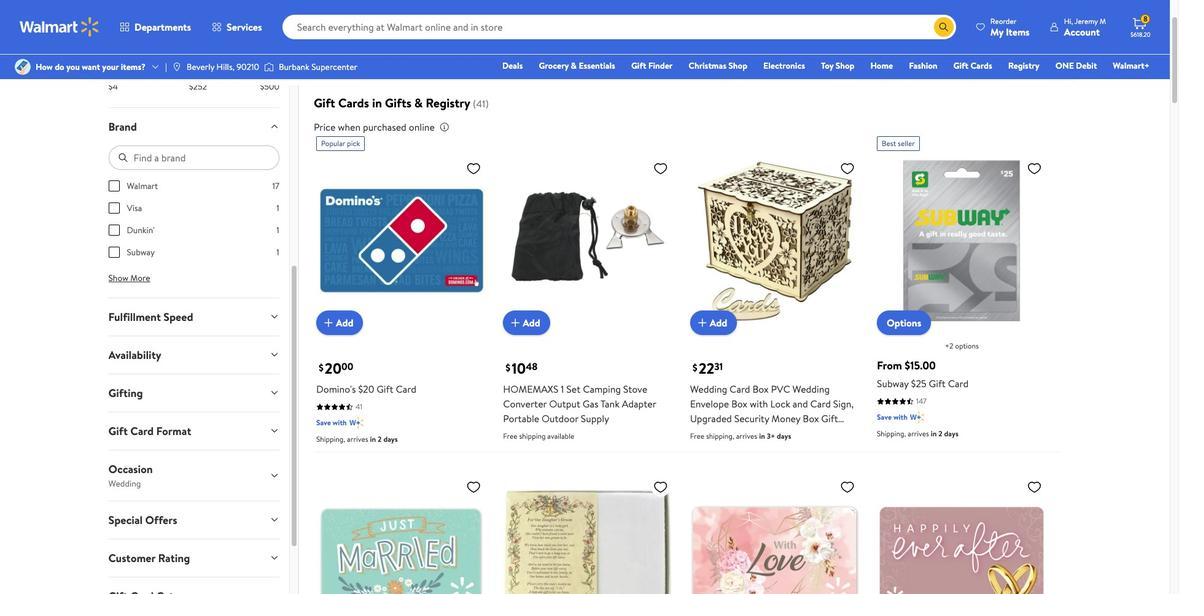 Task type: vqa. For each thing, say whether or not it's contained in the screenshot.
add to cart image associated with "Wedding Card Box Pvc Wedding Envelope Box With Lock And Card Sign, Upgraded Security Money Box Gift Card Box For Wedding Reception Birthday Baby Shower Graduation Party Supplies" image
yes



Task type: describe. For each thing, give the bounding box(es) containing it.
wedding up and
[[793, 383, 830, 396]]

legal information image
[[440, 122, 449, 132]]

ad disclaimer and feedback image
[[1052, 15, 1062, 25]]

save for domino's $20 gift card
[[316, 418, 331, 428]]

electronics
[[763, 60, 805, 72]]

shop for toy shop
[[836, 60, 855, 72]]

gift card format tab
[[99, 413, 289, 450]]

do
[[55, 61, 64, 73]]

days for domino's $20 gift card
[[383, 435, 398, 445]]

best
[[882, 138, 896, 149]]

save with for subway $25 gift card
[[877, 412, 908, 423]]

security
[[734, 412, 769, 426]]

m
[[1100, 16, 1106, 26]]

cards for gift cards in gifts & registry (41)
[[338, 95, 369, 111]]

card up birthday at the bottom
[[690, 427, 711, 441]]

price when purchased online
[[314, 120, 435, 134]]

| inside sort and filter section element
[[967, 53, 969, 67]]

toy shop
[[821, 60, 855, 72]]

gift inside wedding card box pvc wedding envelope box with lock and card sign, upgraded security money box gift card box for wedding reception birthday baby shower graduation party supplies
[[821, 412, 838, 426]]

how do you want your items?
[[36, 61, 146, 73]]

outdoor
[[542, 412, 579, 426]]

popular pick
[[321, 138, 360, 149]]

in down 'from $15.00 subway $25 gift card'
[[931, 429, 937, 439]]

1 for visa
[[277, 202, 279, 214]]

registry inside the registry link
[[1008, 60, 1040, 72]]

pick
[[347, 138, 360, 149]]

homemaxs
[[503, 383, 559, 396]]

from the bride's parents to the groom poetry wedding handkerchief image
[[503, 475, 673, 594]]

sponsored
[[1016, 14, 1049, 25]]

just married aqua walmart gift card image
[[316, 475, 486, 594]]

$252
[[189, 80, 207, 93]]

fashion link
[[904, 59, 943, 72]]

gift card format button
[[99, 413, 289, 450]]

$500
[[260, 80, 279, 93]]

beverly hills, 90210
[[187, 61, 259, 73]]

deals link
[[497, 59, 528, 72]]

format
[[156, 424, 191, 439]]

$618.20
[[1131, 30, 1151, 39]]

visa
[[127, 202, 142, 214]]

items
[[1006, 25, 1030, 38]]

Search search field
[[282, 15, 956, 39]]

gift right sort
[[954, 60, 969, 72]]

$20
[[358, 383, 374, 396]]

domino's $20 gift card
[[316, 383, 416, 396]]

add to favorites list, from the bride's parents to the groom poetry wedding handkerchief image
[[653, 480, 668, 495]]

show more
[[108, 272, 150, 284]]

supplies
[[690, 457, 725, 470]]

customer
[[108, 551, 155, 566]]

one debit link
[[1050, 59, 1103, 72]]

grocery & essentials
[[539, 60, 615, 72]]

christmas shop
[[689, 60, 747, 72]]

41
[[356, 402, 362, 412]]

happily ever after walmart gift card image
[[877, 475, 1047, 594]]

your
[[102, 61, 119, 73]]

add to cart image for 10
[[508, 316, 523, 331]]

fulfillment speed
[[108, 309, 193, 325]]

how
[[36, 61, 53, 73]]

finder
[[648, 60, 673, 72]]

graduation
[[785, 442, 832, 455]]

hi, jeremy m account
[[1064, 16, 1106, 38]]

add button for 10
[[503, 311, 550, 336]]

gift right $20
[[377, 383, 393, 396]]

speed
[[164, 309, 193, 325]]

shipping, for domino's $20 gift card
[[316, 435, 345, 445]]

$25
[[911, 377, 927, 391]]

reception
[[786, 427, 829, 441]]

departments button
[[109, 12, 201, 42]]

1 for dunkin'
[[277, 224, 279, 236]]

subway inside 'from $15.00 subway $25 gift card'
[[877, 377, 909, 391]]

$ 22 31
[[693, 358, 723, 379]]

$ 20 00
[[319, 358, 353, 379]]

add button for 22
[[690, 311, 737, 336]]

wedding up envelope on the right bottom of the page
[[690, 383, 727, 396]]

supply
[[581, 412, 609, 426]]

gifting
[[108, 386, 143, 401]]

1 add button from the left
[[316, 311, 363, 336]]

$15.00
[[905, 358, 936, 374]]

20
[[325, 358, 342, 379]]

$4
[[108, 80, 118, 93]]

all
[[457, 54, 465, 66]]

availability
[[108, 347, 161, 363]]

cards for gift cards
[[971, 60, 992, 72]]

fulfillment
[[108, 309, 161, 325]]

subway inside brand 'group'
[[127, 246, 155, 258]]

in-store button
[[108, 50, 175, 70]]

by
[[952, 53, 962, 67]]

add to favorites list, wedding card box pvc wedding envelope box with lock and card sign, upgraded security money box gift card box for wedding reception birthday baby shower graduation party supplies image
[[840, 161, 855, 176]]

add for 22
[[710, 316, 727, 330]]

2 for domino's $20 gift card
[[378, 435, 382, 445]]

walmart plus image
[[349, 417, 364, 430]]

in down domino's $20 gift card
[[370, 435, 376, 445]]

special offers button
[[99, 502, 289, 539]]

elegant flowers with love walmart gift card image
[[690, 475, 860, 594]]

account
[[1064, 25, 1100, 38]]

shipping, arrives in 2 days for domino's $20 gift card
[[316, 435, 398, 445]]

options link
[[877, 311, 931, 336]]

gifting button
[[99, 374, 289, 412]]

add to favorites list, domino's $20 gift card image
[[466, 161, 481, 176]]

for
[[731, 427, 744, 441]]

brand
[[108, 119, 137, 134]]

party
[[835, 442, 857, 455]]

arrives for domino's $20 gift card
[[347, 435, 368, 445]]

from $15.00 subway $25 gift card
[[877, 358, 969, 391]]

shipping, for subway $25 gift card
[[877, 429, 906, 439]]

options
[[887, 317, 921, 330]]

shower
[[751, 442, 783, 455]]

domino's $20 gift card image
[[316, 156, 486, 326]]

fulfillment speed button
[[99, 298, 289, 336]]

add to cart image for 22
[[695, 316, 710, 331]]

rating
[[158, 551, 190, 566]]

brand tab
[[99, 108, 289, 145]]

home
[[871, 60, 893, 72]]

special
[[108, 513, 143, 528]]

when
[[338, 120, 361, 134]]

walmart image
[[20, 17, 99, 37]]

christmas
[[689, 60, 727, 72]]

shipping
[[519, 431, 546, 442]]

in-store
[[132, 54, 161, 66]]

 image for burbank supercenter
[[264, 61, 274, 73]]

deals
[[502, 60, 523, 72]]

10
[[512, 358, 526, 379]]

sort by |
[[931, 53, 969, 67]]

sort
[[931, 53, 949, 67]]

22
[[699, 358, 714, 379]]

add for 10
[[523, 316, 540, 330]]

output
[[549, 398, 580, 411]]

with inside wedding card box pvc wedding envelope box with lock and card sign, upgraded security money box gift card box for wedding reception birthday baby shower graduation party supplies
[[750, 398, 768, 411]]

reorder
[[991, 16, 1017, 26]]

gift cards
[[954, 60, 992, 72]]

want
[[82, 61, 100, 73]]

services button
[[201, 12, 272, 42]]

card up security
[[730, 383, 750, 396]]

converter
[[503, 398, 547, 411]]

days for subway $25 gift card
[[944, 429, 959, 439]]



Task type: locate. For each thing, give the bounding box(es) containing it.
shipping,
[[706, 431, 734, 442]]

None checkbox
[[108, 225, 119, 236], [108, 247, 119, 258], [108, 225, 119, 236], [108, 247, 119, 258]]

occasion wedding
[[108, 462, 153, 490]]

in-
[[132, 54, 142, 66]]

1
[[277, 202, 279, 214], [277, 224, 279, 236], [277, 246, 279, 258], [561, 383, 564, 396]]

with left walmart plus icon
[[894, 412, 908, 423]]

with for subway $25 gift card
[[894, 412, 908, 423]]

1 vertical spatial cards
[[338, 95, 369, 111]]

cards right by
[[971, 60, 992, 72]]

shop inside christmas shop link
[[729, 60, 747, 72]]

|
[[967, 53, 969, 67], [165, 61, 167, 73]]

from
[[877, 358, 902, 374]]

gift
[[631, 60, 646, 72], [954, 60, 969, 72], [314, 95, 335, 111], [929, 377, 946, 391], [377, 383, 393, 396], [821, 412, 838, 426], [108, 424, 128, 439]]

1 for subway
[[277, 246, 279, 258]]

0 horizontal spatial shipping,
[[316, 435, 345, 445]]

fulfillment speed tab
[[99, 298, 289, 336]]

& right gifts
[[414, 95, 423, 111]]

walmart plus image
[[910, 412, 925, 424]]

1 horizontal spatial 2
[[939, 429, 943, 439]]

0 horizontal spatial shipping, arrives in 2 days
[[316, 435, 398, 445]]

add up 48 at the bottom left of the page
[[523, 316, 540, 330]]

you
[[66, 61, 80, 73]]

grocery
[[539, 60, 569, 72]]

1 add from the left
[[336, 316, 353, 330]]

gifting tab
[[99, 374, 289, 412]]

add to cart image
[[508, 316, 523, 331], [695, 316, 710, 331]]

3 add button from the left
[[690, 311, 737, 336]]

1 horizontal spatial days
[[777, 431, 791, 442]]

card
[[948, 377, 969, 391], [396, 383, 416, 396], [730, 383, 750, 396], [810, 398, 831, 411], [130, 424, 154, 439], [690, 427, 711, 441]]

days
[[944, 429, 959, 439], [777, 431, 791, 442], [383, 435, 398, 445]]

1 horizontal spatial registry
[[1008, 60, 1040, 72]]

essentials
[[579, 60, 615, 72]]

occasion tab
[[99, 451, 289, 501]]

$ inside $ 20 00
[[319, 361, 324, 374]]

add to favorites list, elegant flowers with love walmart gift card image
[[840, 480, 855, 495]]

0 horizontal spatial days
[[383, 435, 398, 445]]

with for domino's $20 gift card
[[333, 418, 347, 428]]

special offers tab
[[99, 502, 289, 539]]

1 horizontal spatial subway
[[877, 377, 909, 391]]

add to cart image up "22"
[[695, 316, 710, 331]]

1 horizontal spatial add button
[[503, 311, 550, 336]]

shop inside toy shop link
[[836, 60, 855, 72]]

2 horizontal spatial with
[[894, 412, 908, 423]]

arrives down security
[[736, 431, 757, 442]]

clear
[[435, 54, 455, 66]]

add
[[336, 316, 353, 330], [523, 316, 540, 330], [710, 316, 727, 330]]

show
[[108, 272, 128, 284]]

 image left "how"
[[15, 59, 31, 75]]

 image up $500
[[264, 61, 274, 73]]

add up 00
[[336, 316, 353, 330]]

customer rating
[[108, 551, 190, 566]]

add to favorites list, just married aqua walmart gift card image
[[466, 480, 481, 495]]

1 free from the left
[[503, 431, 517, 442]]

gift inside 'from $15.00 subway $25 gift card'
[[929, 377, 946, 391]]

2 $ from the left
[[506, 361, 511, 374]]

card left format
[[130, 424, 154, 439]]

gift finder link
[[626, 59, 678, 72]]

occasion
[[108, 462, 153, 477]]

toy
[[821, 60, 834, 72]]

1 vertical spatial registry
[[426, 95, 470, 111]]

wedding card box pvc wedding envelope box with lock and card sign, upgraded security money box gift card box for wedding reception birthday baby shower graduation party supplies
[[690, 383, 857, 470]]

0 horizontal spatial arrives
[[347, 435, 368, 445]]

add to favorites list, happily ever after walmart gift card image
[[1027, 480, 1042, 495]]

subway down dunkin'
[[127, 246, 155, 258]]

availability tab
[[99, 336, 289, 374]]

save left walmart plus image
[[316, 418, 331, 428]]

baby
[[728, 442, 749, 455]]

burbank
[[279, 61, 309, 73]]

arrives for subway $25 gift card
[[908, 429, 929, 439]]

| right store
[[165, 61, 167, 73]]

home link
[[865, 59, 899, 72]]

| right by
[[967, 53, 969, 67]]

subway $25 gift card image
[[877, 156, 1047, 326]]

box left for at the right of page
[[713, 427, 729, 441]]

2 horizontal spatial days
[[944, 429, 959, 439]]

0 horizontal spatial free
[[503, 431, 517, 442]]

card inside dropdown button
[[130, 424, 154, 439]]

3 $ from the left
[[693, 361, 697, 374]]

0 horizontal spatial $
[[319, 361, 324, 374]]

2 add from the left
[[523, 316, 540, 330]]

homemaxs 1 set camping stove converter output gas tank adapter portable outdoor supply free shipping available
[[503, 383, 656, 442]]

wedding up shower
[[746, 427, 784, 441]]

free down upgraded
[[690, 431, 704, 442]]

2 horizontal spatial arrives
[[908, 429, 929, 439]]

card right $20
[[396, 383, 416, 396]]

$ left 10
[[506, 361, 511, 374]]

sort and filter section element
[[94, 41, 1076, 80]]

registry
[[1008, 60, 1040, 72], [426, 95, 470, 111]]

0 horizontal spatial 2
[[378, 435, 382, 445]]

3+
[[767, 431, 775, 442]]

shipping,
[[877, 429, 906, 439], [316, 435, 345, 445]]

shop right toy
[[836, 60, 855, 72]]

one
[[1056, 60, 1074, 72]]

$ for 10
[[506, 361, 511, 374]]

shop for christmas shop
[[729, 60, 747, 72]]

gas
[[583, 398, 599, 411]]

0 horizontal spatial shop
[[729, 60, 747, 72]]

0 horizontal spatial |
[[165, 61, 167, 73]]

$ inside $ 22 31
[[693, 361, 697, 374]]

add to favorites list, subway $25 gift card image
[[1027, 161, 1042, 176]]

beverly
[[187, 61, 214, 73]]

3 add from the left
[[710, 316, 727, 330]]

1 horizontal spatial save
[[877, 412, 892, 423]]

0 horizontal spatial  image
[[15, 59, 31, 75]]

1 horizontal spatial save with
[[877, 412, 908, 423]]

box up reception
[[803, 412, 819, 426]]

save with left walmart plus icon
[[877, 412, 908, 423]]

2 shop from the left
[[836, 60, 855, 72]]

lock
[[770, 398, 790, 411]]

& right grocery
[[571, 60, 577, 72]]

options
[[955, 341, 979, 352]]

with left walmart plus image
[[333, 418, 347, 428]]

1 horizontal spatial with
[[750, 398, 768, 411]]

add button up 31 at the bottom right
[[690, 311, 737, 336]]

0 horizontal spatial add button
[[316, 311, 363, 336]]

 image for how do you want your items?
[[15, 59, 31, 75]]

0 vertical spatial registry
[[1008, 60, 1040, 72]]

online
[[409, 120, 435, 134]]

shipping, arrives in 2 days down walmart plus image
[[316, 435, 398, 445]]

box up security
[[731, 398, 748, 411]]

gift left finder
[[631, 60, 646, 72]]

arrives down walmart plus icon
[[908, 429, 929, 439]]

1 horizontal spatial arrives
[[736, 431, 757, 442]]

add to cart image up 10
[[508, 316, 523, 331]]

popular
[[321, 138, 345, 149]]

2 for subway $25 gift card
[[939, 429, 943, 439]]

cards up when
[[338, 95, 369, 111]]

arrives down walmart plus image
[[347, 435, 368, 445]]

1 $ from the left
[[319, 361, 324, 374]]

$ left "22"
[[693, 361, 697, 374]]

search icon image
[[939, 22, 949, 32]]

add up 31 at the bottom right
[[710, 316, 727, 330]]

card right and
[[810, 398, 831, 411]]

0 horizontal spatial subway
[[127, 246, 155, 258]]

and
[[793, 398, 808, 411]]

departments
[[134, 20, 191, 34]]

add to cart image
[[321, 316, 336, 331]]

$ inside $ 10 48
[[506, 361, 511, 374]]

wedding card box pvc wedding envelope box with lock and card sign, upgraded security money box gift card box for wedding reception birthday baby shower graduation party supplies image
[[690, 156, 860, 326]]

1 vertical spatial subway
[[877, 377, 909, 391]]

1 horizontal spatial cards
[[971, 60, 992, 72]]

1 horizontal spatial shop
[[836, 60, 855, 72]]

2 add button from the left
[[503, 311, 550, 336]]

tab
[[99, 578, 289, 594]]

wedding
[[690, 383, 727, 396], [793, 383, 830, 396], [746, 427, 784, 441], [108, 478, 141, 490]]

&
[[571, 60, 577, 72], [414, 95, 423, 111]]

$ for 22
[[693, 361, 697, 374]]

1 horizontal spatial free
[[690, 431, 704, 442]]

 image
[[172, 62, 182, 72]]

customer rating button
[[99, 540, 289, 577]]

shipping, arrives in 2 days
[[877, 429, 959, 439], [316, 435, 398, 445]]

card down +2 options
[[948, 377, 969, 391]]

2 horizontal spatial add
[[710, 316, 727, 330]]

shop right christmas
[[729, 60, 747, 72]]

save left walmart plus icon
[[877, 412, 892, 423]]

stove
[[623, 383, 647, 396]]

box left pvc
[[753, 383, 769, 396]]

0 horizontal spatial registry
[[426, 95, 470, 111]]

offers
[[145, 513, 177, 528]]

1 horizontal spatial add
[[523, 316, 540, 330]]

1 horizontal spatial shipping, arrives in 2 days
[[877, 429, 959, 439]]

1 vertical spatial &
[[414, 95, 423, 111]]

gift up price
[[314, 95, 335, 111]]

0 horizontal spatial with
[[333, 418, 347, 428]]

camping
[[583, 383, 621, 396]]

homemaxs 1 set camping stove converter output gas tank adapter portable outdoor supply image
[[503, 156, 673, 326]]

brand group
[[108, 180, 279, 268]]

1 add to cart image from the left
[[508, 316, 523, 331]]

2 horizontal spatial $
[[693, 361, 697, 374]]

1 horizontal spatial $
[[506, 361, 511, 374]]

gift down 'gifting'
[[108, 424, 128, 439]]

wedding inside occasion wedding
[[108, 478, 141, 490]]

brand button
[[99, 108, 289, 145]]

0 vertical spatial subway
[[127, 246, 155, 258]]

envelope
[[690, 398, 729, 411]]

1 shop from the left
[[729, 60, 747, 72]]

48
[[526, 360, 538, 374]]

17
[[272, 180, 279, 192]]

1 horizontal spatial shipping,
[[877, 429, 906, 439]]

free inside homemaxs 1 set camping stove converter output gas tank adapter portable outdoor supply free shipping available
[[503, 431, 517, 442]]

add button up 00
[[316, 311, 363, 336]]

0 horizontal spatial save with
[[316, 418, 347, 428]]

 image
[[15, 59, 31, 75], [264, 61, 274, 73]]

reorder my items
[[991, 16, 1030, 38]]

shipping, arrives in 2 days for subway $25 gift card
[[877, 429, 959, 439]]

2 add to cart image from the left
[[695, 316, 710, 331]]

add button
[[316, 311, 363, 336], [503, 311, 550, 336], [690, 311, 737, 336]]

card inside 'from $15.00 subway $25 gift card'
[[948, 377, 969, 391]]

(41)
[[473, 97, 489, 111]]

free down 'portable'
[[503, 431, 517, 442]]

1 horizontal spatial  image
[[264, 61, 274, 73]]

sign,
[[833, 398, 854, 411]]

save with left walmart plus image
[[316, 418, 347, 428]]

1 horizontal spatial add to cart image
[[695, 316, 710, 331]]

gift right $25
[[929, 377, 946, 391]]

special offers
[[108, 513, 177, 528]]

Walmart Site-Wide search field
[[282, 15, 956, 39]]

Find a brand search field
[[108, 145, 279, 170]]

0 vertical spatial cards
[[971, 60, 992, 72]]

subway down from
[[877, 377, 909, 391]]

0 horizontal spatial &
[[414, 95, 423, 111]]

birthday
[[690, 442, 726, 455]]

$ left 20
[[319, 361, 324, 374]]

with up security
[[750, 398, 768, 411]]

arrives
[[908, 429, 929, 439], [736, 431, 757, 442], [347, 435, 368, 445]]

add button up 48 at the bottom left of the page
[[503, 311, 550, 336]]

show more button
[[99, 268, 160, 288]]

services
[[227, 20, 262, 34]]

2 horizontal spatial add button
[[690, 311, 737, 336]]

$ 10 48
[[506, 358, 538, 379]]

$ for 20
[[319, 361, 324, 374]]

walmart
[[127, 180, 158, 192]]

shipping, arrives in 2 days down walmart plus icon
[[877, 429, 959, 439]]

grocery & essentials link
[[533, 59, 621, 72]]

registry up the legal information "icon"
[[426, 95, 470, 111]]

0 horizontal spatial save
[[316, 418, 331, 428]]

my
[[991, 25, 1004, 38]]

wedding down occasion
[[108, 478, 141, 490]]

in left gifts
[[372, 95, 382, 111]]

more
[[130, 272, 150, 284]]

8
[[1143, 14, 1148, 24]]

0 vertical spatial &
[[571, 60, 577, 72]]

None checkbox
[[108, 180, 119, 191], [108, 203, 119, 214], [108, 180, 119, 191], [108, 203, 119, 214]]

save with for domino's $20 gift card
[[316, 418, 347, 428]]

registry down items
[[1008, 60, 1040, 72]]

gifts
[[385, 95, 411, 111]]

store
[[142, 54, 161, 66]]

best seller
[[882, 138, 915, 149]]

free shipping, arrives in 3+ days
[[690, 431, 791, 442]]

gift inside dropdown button
[[108, 424, 128, 439]]

1 inside homemaxs 1 set camping stove converter output gas tank adapter portable outdoor supply free shipping available
[[561, 383, 564, 396]]

0 horizontal spatial cards
[[338, 95, 369, 111]]

0 horizontal spatial add
[[336, 316, 353, 330]]

gift card format
[[108, 424, 191, 439]]

money
[[772, 412, 801, 426]]

customer rating tab
[[99, 540, 289, 577]]

box
[[753, 383, 769, 396], [731, 398, 748, 411], [803, 412, 819, 426], [713, 427, 729, 441]]

1 horizontal spatial |
[[967, 53, 969, 67]]

in left 3+
[[759, 431, 765, 442]]

save for subway $25 gift card
[[877, 412, 892, 423]]

+2
[[945, 341, 953, 352]]

0 horizontal spatial add to cart image
[[508, 316, 523, 331]]

1 horizontal spatial &
[[571, 60, 577, 72]]

2 free from the left
[[690, 431, 704, 442]]

with
[[750, 398, 768, 411], [894, 412, 908, 423], [333, 418, 347, 428]]

add to favorites list, homemaxs 1 set camping stove converter output gas tank adapter portable outdoor supply image
[[653, 161, 668, 176]]

walmart+ link
[[1108, 59, 1155, 72]]

00
[[342, 360, 353, 374]]

147
[[916, 396, 927, 407]]

walmart+
[[1113, 60, 1150, 72]]

gift down the sign, at bottom
[[821, 412, 838, 426]]

upgraded
[[690, 412, 732, 426]]

clear all button
[[430, 50, 470, 70]]



